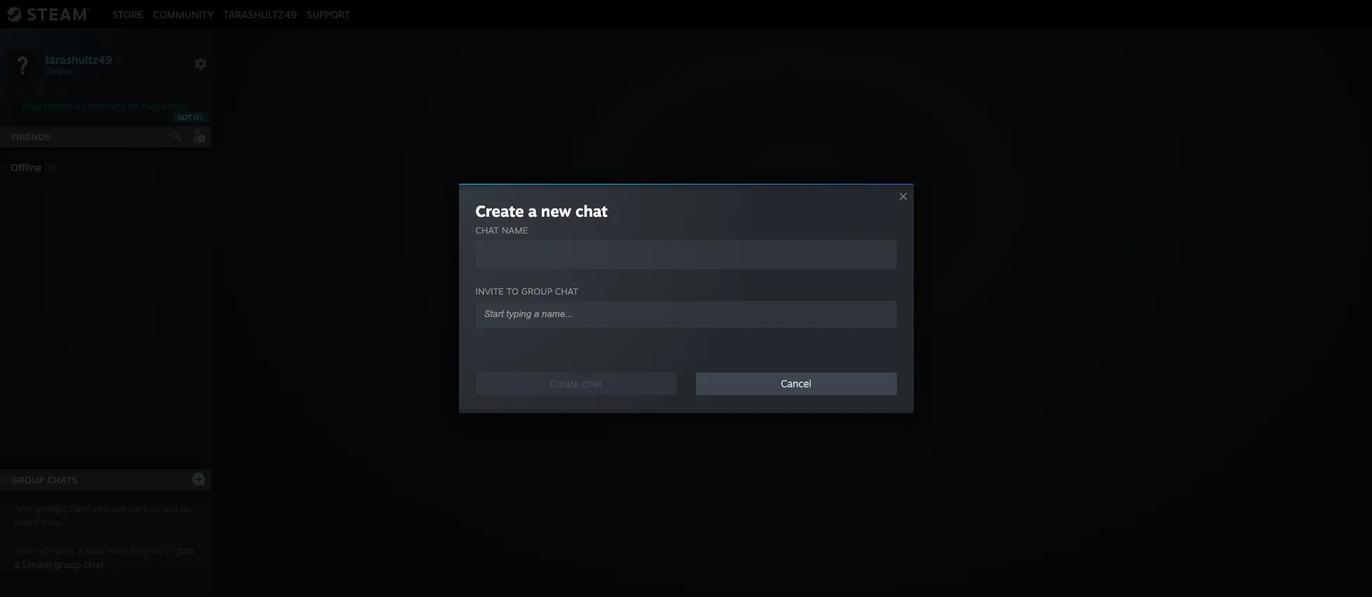 Task type: describe. For each thing, give the bounding box(es) containing it.
chat for invite to group chat
[[555, 286, 579, 297]]

chats
[[64, 503, 89, 515]]

here.
[[41, 517, 65, 529]]

chat name
[[476, 225, 528, 236]]

tarashultz49 link
[[219, 8, 302, 20]]

a right start
[[77, 545, 82, 557]]

group inside "join a steam group chat."
[[54, 559, 81, 571]]

you
[[14, 545, 31, 557]]

collapse chats list image
[[0, 477, 16, 483]]

click
[[698, 320, 723, 334]]

2 vertical spatial chat
[[85, 545, 105, 557]]

1 horizontal spatial chats
[[83, 101, 105, 112]]

will
[[162, 503, 178, 515]]

easy
[[141, 101, 159, 112]]

cancel
[[781, 378, 812, 390]]

1 vertical spatial chats
[[47, 475, 77, 486]]

create
[[476, 201, 524, 220]]

add a friend image
[[191, 128, 206, 144]]

here
[[108, 101, 125, 112]]

of
[[150, 503, 160, 515]]

group chats
[[11, 475, 77, 486]]

name
[[502, 225, 528, 236]]

store link
[[107, 8, 148, 20]]

0 horizontal spatial to
[[507, 286, 519, 297]]

drag friends & chats here for easy access
[[23, 101, 188, 112]]

store
[[112, 8, 143, 20]]

create a new chat
[[476, 201, 608, 220]]

friend
[[735, 320, 768, 334]]

community
[[153, 8, 214, 20]]

listed
[[14, 517, 39, 529]]

0 vertical spatial friends
[[44, 101, 72, 112]]

group inside any group chats you are part of will be listed here.
[[35, 503, 61, 515]]

community link
[[148, 8, 219, 20]]

start!
[[862, 320, 890, 334]]

click a friend or group chat to start!
[[698, 320, 890, 334]]

part
[[129, 503, 147, 515]]

be
[[180, 503, 192, 515]]

steam
[[22, 559, 51, 571]]

you
[[92, 503, 109, 515]]

support link
[[302, 8, 355, 20]]

1 vertical spatial or
[[165, 545, 175, 557]]



Task type: vqa. For each thing, say whether or not it's contained in the screenshot.
left Chat
yes



Task type: locate. For each thing, give the bounding box(es) containing it.
group
[[522, 286, 552, 297], [35, 503, 61, 515], [54, 559, 81, 571]]

group right invite
[[522, 286, 552, 297]]

tarashultz49 left support
[[223, 8, 297, 20]]

support
[[307, 8, 350, 20]]

you can start a chat with friends or
[[14, 545, 177, 557]]

2 vertical spatial group
[[54, 559, 81, 571]]

None text field
[[476, 240, 897, 270]]

a inside "join a steam group chat."
[[14, 559, 20, 571]]

join a steam group chat.
[[14, 545, 194, 571]]

0 vertical spatial chat
[[476, 225, 499, 236]]

friends
[[131, 545, 162, 557]]

search my friends list image
[[170, 130, 183, 143]]

chat
[[576, 201, 608, 220], [555, 286, 579, 297], [85, 545, 105, 557]]

a right click
[[726, 320, 732, 334]]

chat left start! on the right bottom of the page
[[820, 320, 845, 334]]

0 vertical spatial chat
[[576, 201, 608, 220]]

1 vertical spatial tarashultz49
[[45, 52, 112, 66]]

0 vertical spatial tarashultz49
[[223, 8, 297, 20]]

invite
[[476, 286, 504, 297]]

offline
[[11, 161, 42, 173]]

are
[[112, 503, 126, 515]]

0 vertical spatial group
[[785, 320, 817, 334]]

any
[[14, 503, 32, 515]]

group right friend
[[785, 320, 817, 334]]

1 horizontal spatial group
[[785, 320, 817, 334]]

1 horizontal spatial to
[[848, 320, 859, 334]]

1 vertical spatial to
[[848, 320, 859, 334]]

friends left '&' at the left
[[44, 101, 72, 112]]

1 horizontal spatial chat
[[820, 320, 845, 334]]

to left start! on the right bottom of the page
[[848, 320, 859, 334]]

chats right '&' at the left
[[83, 101, 105, 112]]

or left the join at the bottom
[[165, 545, 175, 557]]

new
[[541, 201, 572, 220]]

cancel button
[[696, 373, 897, 395]]

0 vertical spatial chats
[[83, 101, 105, 112]]

or
[[771, 320, 782, 334], [165, 545, 175, 557]]

join a steam group chat. link
[[14, 545, 194, 571]]

Start typing a name... text field
[[483, 308, 879, 320]]

0 vertical spatial or
[[771, 320, 782, 334]]

group up the here. in the left of the page
[[35, 503, 61, 515]]

manage friends list settings image
[[194, 57, 208, 71]]

0 horizontal spatial or
[[165, 545, 175, 557]]

1 vertical spatial friends
[[11, 131, 50, 143]]

group
[[785, 320, 817, 334], [11, 475, 44, 486]]

tarashultz49
[[223, 8, 297, 20], [45, 52, 112, 66]]

start
[[53, 545, 74, 557]]

for
[[128, 101, 139, 112]]

to
[[507, 286, 519, 297], [848, 320, 859, 334]]

friends
[[44, 101, 72, 112], [11, 131, 50, 143]]

0 horizontal spatial chats
[[47, 475, 77, 486]]

1 vertical spatial group
[[35, 503, 61, 515]]

join
[[177, 545, 194, 557]]

or right friend
[[771, 320, 782, 334]]

to right invite
[[507, 286, 519, 297]]

drag
[[23, 101, 41, 112]]

chat down create
[[476, 225, 499, 236]]

group up any
[[11, 475, 44, 486]]

with
[[108, 545, 128, 557]]

0 vertical spatial group
[[522, 286, 552, 297]]

0 horizontal spatial chat
[[476, 225, 499, 236]]

chats up chats
[[47, 475, 77, 486]]

&
[[75, 101, 81, 112]]

0 vertical spatial to
[[507, 286, 519, 297]]

1 vertical spatial chat
[[820, 320, 845, 334]]

a down "you"
[[14, 559, 20, 571]]

invite to group chat
[[476, 286, 579, 297]]

1 vertical spatial group
[[11, 475, 44, 486]]

0 horizontal spatial group
[[11, 475, 44, 486]]

1 horizontal spatial or
[[771, 320, 782, 334]]

friends down 'drag'
[[11, 131, 50, 143]]

can
[[34, 545, 50, 557]]

1 vertical spatial chat
[[555, 286, 579, 297]]

a left new
[[528, 201, 537, 220]]

0 horizontal spatial tarashultz49
[[45, 52, 112, 66]]

chat for create a new chat
[[576, 201, 608, 220]]

access
[[162, 101, 188, 112]]

any group chats you are part of will be listed here.
[[14, 503, 192, 529]]

create a group chat image
[[192, 472, 206, 486]]

chat.
[[84, 559, 106, 571]]

a
[[528, 201, 537, 220], [726, 320, 732, 334], [77, 545, 82, 557], [14, 559, 20, 571]]

a for new
[[528, 201, 537, 220]]

a for steam
[[14, 559, 20, 571]]

chat
[[476, 225, 499, 236], [820, 320, 845, 334]]

a for friend
[[726, 320, 732, 334]]

group down start
[[54, 559, 81, 571]]

tarashultz49 up '&' at the left
[[45, 52, 112, 66]]

chats
[[83, 101, 105, 112], [47, 475, 77, 486]]

1 horizontal spatial tarashultz49
[[223, 8, 297, 20]]



